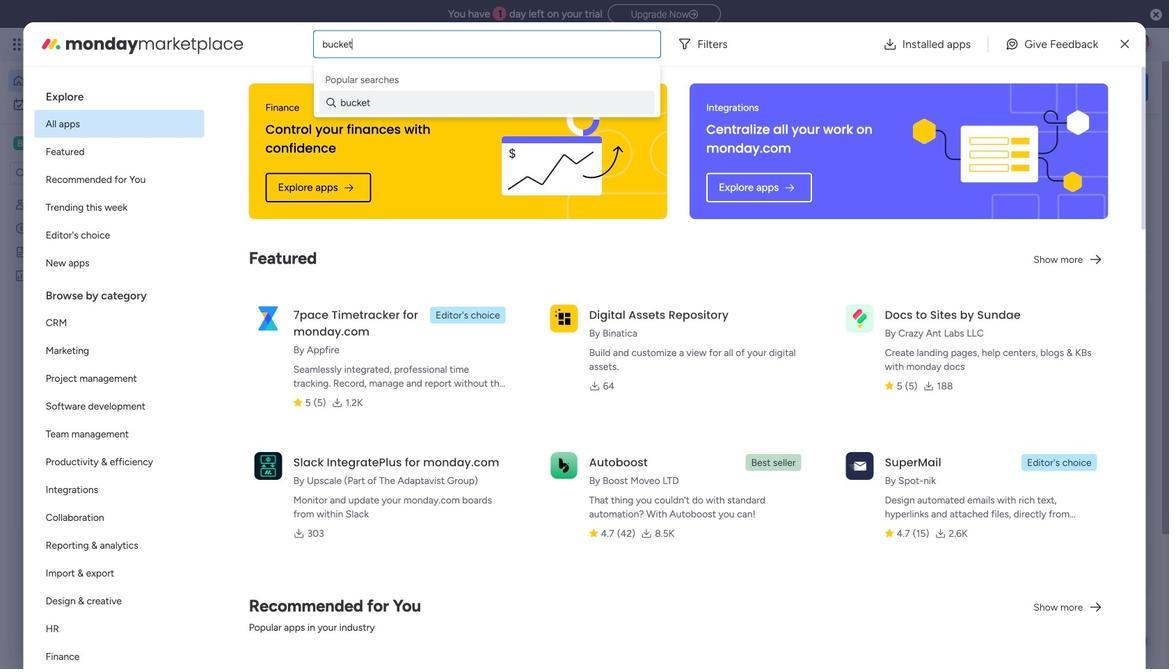 Task type: locate. For each thing, give the bounding box(es) containing it.
1 horizontal spatial component image
[[688, 304, 700, 316]]

public board image
[[15, 246, 28, 259]]

0 vertical spatial check circle image
[[961, 159, 970, 169]]

search everything image
[[1049, 38, 1062, 52]]

1 check circle image from the top
[[961, 159, 970, 169]]

2 banner logo image from the left
[[911, 84, 1092, 219]]

1 horizontal spatial banner logo image
[[911, 84, 1092, 219]]

list box
[[35, 78, 204, 670], [0, 190, 178, 476]]

heading
[[35, 78, 204, 110], [35, 277, 204, 309]]

quick search results list box
[[215, 158, 907, 513]]

workspace selection element
[[13, 135, 88, 152]]

2 heading from the top
[[35, 277, 204, 309]]

0 horizontal spatial banner logo image
[[470, 84, 651, 219]]

app logo image
[[255, 305, 282, 333], [550, 305, 578, 333], [846, 305, 874, 333], [255, 452, 282, 480], [550, 452, 578, 480], [846, 452, 874, 480]]

banner logo image
[[470, 84, 651, 219], [911, 84, 1092, 219]]

getting started element
[[940, 535, 1149, 591]]

2 component image from the left
[[688, 304, 700, 316]]

1 banner logo image from the left
[[470, 84, 651, 219]]

0 horizontal spatial component image
[[460, 304, 473, 316]]

v2 bolt switch image
[[1060, 80, 1068, 95]]

option
[[8, 70, 169, 92], [8, 93, 169, 116], [35, 110, 204, 138], [35, 138, 204, 166], [35, 166, 204, 194], [0, 193, 178, 195], [35, 194, 204, 221], [35, 221, 204, 249], [35, 249, 204, 277], [35, 309, 204, 337], [35, 337, 204, 365], [35, 365, 204, 393], [35, 393, 204, 421], [35, 421, 204, 448], [35, 448, 204, 476], [35, 476, 204, 504], [35, 504, 204, 532], [35, 532, 204, 560], [35, 560, 204, 588], [35, 588, 204, 615], [35, 615, 204, 643], [35, 643, 204, 670]]

invite members image
[[984, 38, 998, 52]]

component image
[[460, 304, 473, 316], [688, 304, 700, 316]]

v2 user feedback image
[[951, 80, 962, 95]]

templates image image
[[952, 308, 1136, 404]]

check circle image
[[961, 159, 970, 169], [961, 176, 970, 187]]

1 vertical spatial heading
[[35, 277, 204, 309]]

1 vertical spatial check circle image
[[961, 176, 970, 187]]

check circle image
[[961, 212, 970, 222]]

1 heading from the top
[[35, 78, 204, 110]]

notifications image
[[923, 38, 936, 52]]

2 check circle image from the top
[[961, 176, 970, 187]]

0 vertical spatial heading
[[35, 78, 204, 110]]

add to favorites image
[[413, 453, 427, 467]]



Task type: describe. For each thing, give the bounding box(es) containing it.
monday marketplace image
[[40, 33, 62, 55]]

workspace image
[[13, 136, 27, 151]]

Search in workspace field
[[29, 165, 116, 181]]

dapulse x slim image
[[1128, 129, 1145, 146]]

update feed image
[[953, 38, 967, 52]]

terry turtle image
[[1131, 33, 1153, 56]]

help center element
[[940, 602, 1149, 658]]

dapulse close image
[[1151, 8, 1163, 22]]

help image
[[1079, 38, 1093, 52]]

monday marketplace image
[[1014, 38, 1028, 52]]

public board image
[[233, 453, 248, 468]]

public dashboard image
[[15, 269, 28, 283]]

Dropdown input text field
[[323, 38, 354, 50]]

select product image
[[13, 38, 26, 52]]

dapulse rightstroke image
[[689, 9, 698, 20]]

dapulse x slim image
[[1121, 36, 1130, 53]]

1 component image from the left
[[460, 304, 473, 316]]

1 image
[[964, 29, 976, 44]]

see plans image
[[231, 37, 243, 52]]

terry turtle image
[[248, 600, 276, 628]]



Task type: vqa. For each thing, say whether or not it's contained in the screenshot.
left 'banner logo'
yes



